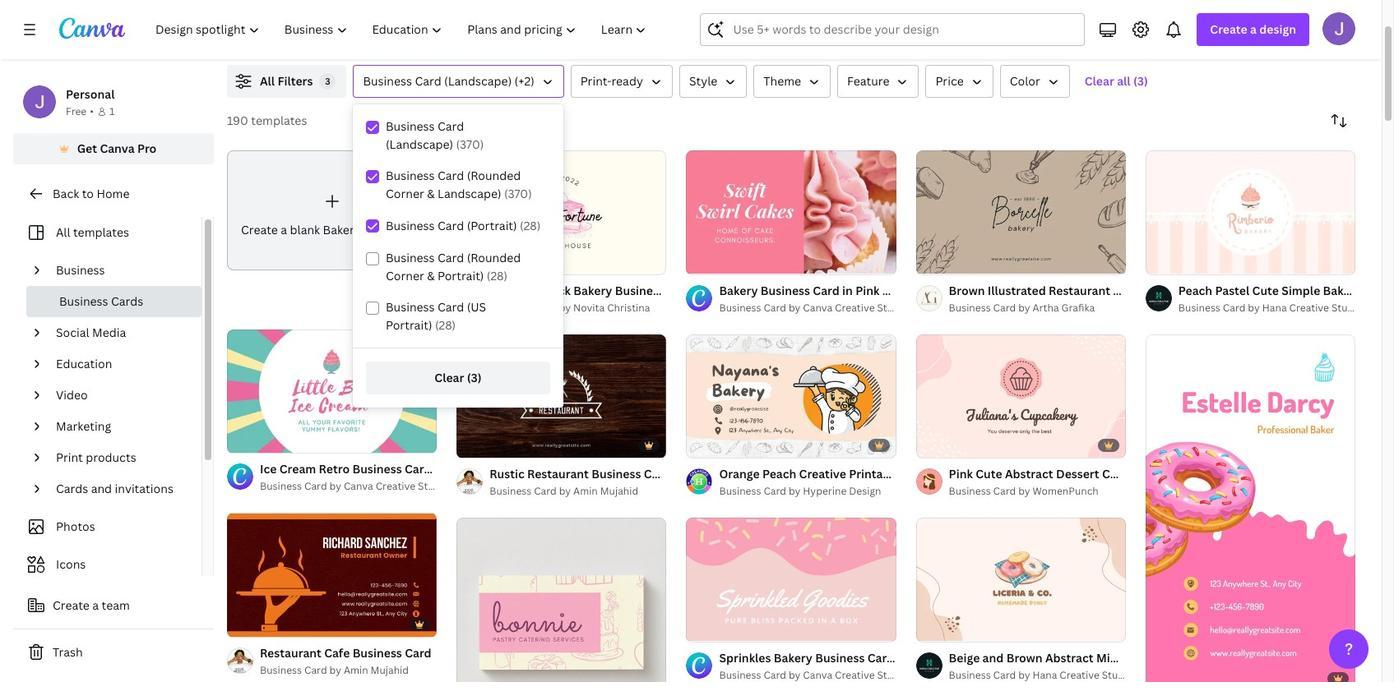 Task type: vqa. For each thing, say whether or not it's contained in the screenshot.


Task type: describe. For each thing, give the bounding box(es) containing it.
pink for pink cute abstract dessert cupcake business card
[[949, 466, 973, 482]]

by inside pink cute abstract dessert cupcake business card business card by womenpunch
[[1018, 485, 1030, 499]]

video
[[56, 387, 88, 403]]

design
[[1260, 21, 1296, 37]]

(28) for (rounded
[[487, 268, 508, 284]]

(370) inside business card (landscape) (370)
[[456, 137, 484, 152]]

clear for clear (3)
[[435, 370, 464, 386]]

(portrait)
[[467, 218, 517, 234]]

1 of 2 link for peach pastel cute simple bakery busin
[[1146, 151, 1356, 274]]

brown inside 'brown illustrated restaurant bakery business card business card by artha grafika'
[[949, 283, 985, 298]]

video link
[[49, 380, 192, 411]]

create a blank bakery business card element
[[227, 151, 442, 270]]

get canva pro
[[77, 141, 157, 156]]

mujahid for restaurant
[[600, 485, 638, 499]]

style inside button
[[689, 73, 718, 89]]

business link
[[49, 255, 192, 286]]

1 of 2 for brown illustrated restaurant bakery business card
[[927, 255, 951, 267]]

0 vertical spatial cards
[[111, 294, 143, 309]]

peach pastel cute simple bakery busin business card by hana creative studio
[[1179, 283, 1394, 315]]

pro
[[137, 141, 157, 156]]

card
[[668, 4, 697, 22]]

create a design
[[1210, 21, 1296, 37]]

(landscape) for (370)
[[386, 137, 453, 152]]

business card (rounded corner & landscape)
[[386, 168, 521, 202]]

media
[[92, 325, 126, 341]]

price button
[[926, 65, 993, 98]]

in
[[897, 650, 907, 666]]

yellow
[[937, 650, 973, 666]]

(landscape) for (+2)
[[444, 73, 512, 89]]

restaurant cafe business card image
[[227, 514, 437, 637]]

free •
[[66, 104, 94, 118]]

pink for pink and black bakery business card
[[490, 283, 514, 298]]

create a blank bakery business card link
[[227, 151, 442, 270]]

design
[[849, 485, 881, 499]]

cupcake
[[1102, 466, 1150, 482]]

social media
[[56, 325, 126, 341]]

create a team
[[53, 598, 130, 614]]

by inside pink and black bakery business card business card by novita christina
[[559, 301, 571, 315]]

photos link
[[23, 512, 192, 543]]

bakery
[[564, 4, 606, 22]]

create a design button
[[1197, 13, 1309, 46]]

home
[[97, 186, 130, 202]]

canva inside the get canva pro button
[[100, 141, 135, 156]]

brown inside beige and brown abstract minimalist donuts business card business card by hana creative studio
[[1007, 650, 1043, 666]]

2 vertical spatial to
[[82, 186, 94, 202]]

mujahid for cafe
[[371, 664, 409, 678]]

2 for pink cute abstract dessert cupcake business card
[[946, 439, 951, 451]]

3 filter options selected element
[[320, 73, 336, 90]]

by inside restaurant cafe business card business card by amin mujahid
[[329, 664, 341, 678]]

1 of 2 link for restaurant cafe business card
[[227, 514, 437, 637]]

pastries
[[479, 4, 530, 22]]

pink inside sprinkles bakery business card in pink yellow cute style business card by canva creative studio
[[910, 650, 934, 666]]

orange
[[719, 466, 760, 482]]

0 vertical spatial (28)
[[520, 218, 541, 234]]

reach out to hungry appetites for tasty pastries with bakery business card ideas from free printable templates you can personalize like baking to perfection.
[[227, 4, 1053, 44]]

& for landscape)
[[427, 186, 435, 202]]

1 for pink cute abstract dessert cupcake business card
[[927, 439, 932, 451]]

by inside peach pastel cute simple bakery busin business card by hana creative studio
[[1248, 301, 1260, 315]]

business card by canva creative studio for the middle business card by canva creative studio link
[[260, 480, 449, 494]]

bakery for restaurant
[[1113, 283, 1152, 298]]

business inside peach pastel cute simple bakery busin business card by hana creative studio
[[1179, 301, 1221, 315]]

sprinkles
[[719, 650, 771, 666]]

sprinkles bakery business card in pink yellow cute style link
[[719, 650, 1034, 668]]

and for pink
[[516, 283, 538, 298]]

clear all (3)
[[1085, 73, 1148, 89]]

•
[[90, 104, 94, 118]]

back to home link
[[13, 178, 214, 211]]

peach pastel cute simple bakery busin link
[[1179, 282, 1394, 300]]

ready
[[612, 73, 643, 89]]

1 of 2 link for beige and brown abstract minimalist donuts business card
[[916, 518, 1126, 642]]

beige and brown abstract minimalist donuts business card business card by hana creative studio
[[949, 650, 1280, 682]]

pink colorful cute bakery shop business card image
[[1146, 335, 1356, 683]]

of for beige and brown abstract minimalist donuts business card
[[934, 622, 944, 635]]

creative inside peach pastel cute simple bakery busin business card by hana creative studio
[[1289, 301, 1329, 315]]

rustic
[[490, 466, 525, 482]]

like
[[227, 25, 248, 44]]

creative inside beige and brown abstract minimalist donuts business card business card by hana creative studio
[[1060, 668, 1100, 682]]

feature button
[[837, 65, 919, 98]]

print products
[[56, 450, 136, 466]]

personal
[[66, 86, 115, 102]]

1 for restaurant cafe business card
[[239, 618, 243, 630]]

peach inside peach pastel cute simple bakery busin business card by hana creative studio
[[1179, 283, 1213, 298]]

of for restaurant cafe business card
[[245, 618, 255, 630]]

illustrated
[[988, 283, 1046, 298]]

card inside peach pastel cute simple bakery busin business card by hana creative studio
[[1223, 301, 1246, 315]]

business card by womenpunch link
[[949, 484, 1126, 500]]

(3) inside "button"
[[467, 370, 482, 386]]

restaurant cafe business card business card by amin mujahid
[[260, 646, 432, 678]]

clear for clear all (3)
[[1085, 73, 1114, 89]]

1 of 2 for rustic restaurant business card
[[468, 439, 491, 451]]

novita
[[573, 301, 605, 315]]

creative inside sprinkles bakery business card in pink yellow cute style business card by canva creative studio
[[835, 668, 875, 682]]

business inside button
[[363, 73, 412, 89]]

(rounded for portrait)
[[467, 250, 521, 266]]

2 for peach pastel cute simple bakery busin
[[1175, 255, 1180, 267]]

printable
[[799, 4, 857, 22]]

bakery inside peach pastel cute simple bakery busin business card by hana creative studio
[[1323, 283, 1362, 298]]

pink cute abstract dessert cupcake business card business card by womenpunch
[[949, 466, 1232, 499]]

abstract inside beige and brown abstract minimalist donuts business card business card by hana creative studio
[[1045, 650, 1094, 666]]

can
[[954, 4, 977, 22]]

style button
[[679, 65, 747, 98]]

busin
[[1365, 283, 1394, 298]]

card inside the business card (us portrait)
[[438, 299, 464, 315]]

with
[[533, 4, 560, 22]]

1 for brown illustrated restaurant bakery business card
[[927, 255, 932, 267]]

1 vertical spatial business card by canva creative studio link
[[260, 479, 449, 495]]

theme button
[[754, 65, 831, 98]]

cafe
[[324, 646, 350, 661]]

color button
[[1000, 65, 1070, 98]]

cute inside pink cute abstract dessert cupcake business card business card by womenpunch
[[976, 466, 1002, 482]]

1 of 2 link for brown illustrated restaurant bakery business card
[[916, 151, 1126, 274]]

ideas
[[700, 4, 733, 22]]

free
[[66, 104, 87, 118]]

sprinkles bakery business card in pink yellow cute style business card by canva creative studio
[[719, 650, 1034, 682]]

templates for 190 templates
[[251, 113, 307, 128]]

all templates link
[[23, 217, 192, 248]]

restaurant cafe business card link
[[260, 645, 432, 663]]

hana inside beige and brown abstract minimalist donuts business card business card by hana creative studio
[[1033, 668, 1057, 682]]

1 of 2 link for pink cute abstract dessert cupcake business card
[[916, 334, 1126, 458]]

blank
[[290, 222, 320, 238]]

1 for sprinkles bakery business card in pink yellow cute style
[[698, 622, 703, 635]]

card inside business card (rounded corner & landscape)
[[438, 168, 464, 183]]

190
[[227, 113, 248, 128]]

cards inside "link"
[[56, 481, 88, 497]]

business card by canva creative studio for business card by canva creative studio link related to bakery business card in pink and white feminine photo-centric style
[[719, 301, 908, 315]]

1 of 2 for restaurant cafe business card
[[239, 618, 262, 630]]

restaurant inside 'brown illustrated restaurant bakery business card business card by artha grafika'
[[1049, 283, 1110, 298]]

business card (landscape) (+2)
[[363, 73, 534, 89]]

create a team button
[[13, 590, 214, 623]]

pastel
[[1215, 283, 1250, 298]]

business card by artha grafika link
[[949, 300, 1126, 316]]

top level navigation element
[[145, 13, 661, 46]]

2 for sprinkles bakery business card in pink yellow cute style
[[716, 622, 721, 635]]

all
[[1117, 73, 1131, 89]]

you
[[928, 4, 951, 22]]

pink and black bakery business card link
[[490, 282, 694, 300]]

studio inside sprinkles bakery business card in pink yellow cute style business card by canva creative studio
[[877, 668, 908, 682]]

(rounded for landscape)
[[467, 168, 521, 183]]

(3) inside button
[[1133, 73, 1148, 89]]

color
[[1010, 73, 1040, 89]]

templates inside "reach out to hungry appetites for tasty pastries with bakery business card ideas from free printable templates you can personalize like baking to perfection."
[[860, 4, 924, 22]]

business card (landscape) (+2) button
[[353, 65, 564, 98]]

by inside beige and brown abstract minimalist donuts business card business card by hana creative studio
[[1018, 668, 1030, 682]]

invitations
[[115, 481, 173, 497]]

3
[[325, 75, 330, 87]]

minimalist
[[1096, 650, 1155, 666]]

printable
[[849, 466, 901, 482]]

simple
[[1282, 283, 1320, 298]]

card inside button
[[415, 73, 441, 89]]

amin for cafe
[[344, 664, 368, 678]]

1 vertical spatial (370)
[[504, 186, 532, 202]]



Task type: locate. For each thing, give the bounding box(es) containing it.
0 horizontal spatial create
[[53, 598, 90, 614]]

1 horizontal spatial business card by hana creative studio link
[[1179, 300, 1363, 316]]

1 horizontal spatial clear
[[1085, 73, 1114, 89]]

corner up the business card (us portrait)
[[386, 268, 424, 284]]

pink cute abstract dessert cupcake business card link
[[949, 466, 1232, 484]]

0 vertical spatial brown
[[949, 283, 985, 298]]

cards and invitations
[[56, 481, 173, 497]]

cute inside peach pastel cute simple bakery busin business card by hana creative studio
[[1252, 283, 1279, 298]]

1 for beige and brown abstract minimalist donuts business card
[[927, 622, 932, 635]]

0 vertical spatial business card by amin mujahid link
[[490, 484, 667, 500]]

perfection.
[[313, 25, 383, 44]]

& inside business card (rounded corner & portrait)
[[427, 268, 435, 284]]

2 horizontal spatial and
[[983, 650, 1004, 666]]

(rounded
[[467, 168, 521, 183], [467, 250, 521, 266]]

1 vertical spatial templates
[[251, 113, 307, 128]]

business inside business card (landscape) (370)
[[386, 118, 435, 134]]

amin down restaurant cafe business card link
[[344, 664, 368, 678]]

1 horizontal spatial cards
[[111, 294, 143, 309]]

a left team
[[92, 598, 99, 614]]

business card by amin mujahid link for cafe
[[260, 663, 432, 679]]

1 horizontal spatial hana
[[1262, 301, 1287, 315]]

bakery for black
[[574, 283, 612, 298]]

create left design
[[1210, 21, 1248, 37]]

price
[[936, 73, 964, 89]]

education
[[56, 356, 112, 372]]

business card by hana creative studio link down beige
[[949, 668, 1133, 683]]

business card by canva creative studio link for bakery business card in pink and white feminine photo-centric style
[[719, 300, 908, 316]]

1 vertical spatial and
[[91, 481, 112, 497]]

by inside orange peach creative printable catering business card business card by hyperine design
[[789, 485, 801, 499]]

corner inside business card (rounded corner & landscape)
[[386, 186, 424, 202]]

2 (rounded from the top
[[467, 250, 521, 266]]

(rounded down (portrait)
[[467, 250, 521, 266]]

Search search field
[[733, 14, 1075, 45]]

studio inside beige and brown abstract minimalist donuts business card business card by hana creative studio
[[1102, 668, 1133, 682]]

clear inside button
[[1085, 73, 1114, 89]]

bakery inside sprinkles bakery business card in pink yellow cute style business card by canva creative studio
[[774, 650, 813, 666]]

(370)
[[456, 137, 484, 152], [504, 186, 532, 202]]

1 vertical spatial clear
[[435, 370, 464, 386]]

2 vertical spatial pink
[[910, 650, 934, 666]]

trash link
[[13, 637, 214, 670]]

cute right pastel
[[1252, 283, 1279, 298]]

business inside 'link'
[[56, 262, 105, 278]]

cards
[[111, 294, 143, 309], [56, 481, 88, 497]]

(landscape) left (+2)
[[444, 73, 512, 89]]

portrait) up clear (3) "button"
[[386, 318, 432, 333]]

1 horizontal spatial peach
[[1179, 283, 1213, 298]]

Sort by button
[[1323, 104, 1356, 137]]

1 of 2
[[698, 255, 721, 267], [927, 255, 951, 267], [1157, 255, 1180, 267], [239, 434, 262, 446], [468, 439, 491, 451], [927, 439, 951, 451], [239, 618, 262, 630], [698, 622, 721, 635], [927, 622, 951, 635]]

1 horizontal spatial portrait)
[[438, 268, 484, 284]]

0 vertical spatial portrait)
[[438, 268, 484, 284]]

(370) up (portrait)
[[504, 186, 532, 202]]

clear inside "button"
[[435, 370, 464, 386]]

1 of 2 link for rustic restaurant business card
[[457, 334, 667, 458]]

of for peach pastel cute simple bakery busin
[[1164, 255, 1173, 267]]

2 vertical spatial cute
[[976, 650, 1003, 666]]

(28) for (us
[[435, 318, 456, 333]]

1 horizontal spatial and
[[516, 283, 538, 298]]

abstract up business card by womenpunch "link"
[[1005, 466, 1053, 482]]

0 vertical spatial amin
[[573, 485, 598, 499]]

1
[[109, 104, 115, 118], [698, 255, 703, 267], [927, 255, 932, 267], [1157, 255, 1162, 267], [239, 434, 243, 446], [468, 439, 473, 451], [927, 439, 932, 451], [239, 618, 243, 630], [698, 622, 703, 635], [927, 622, 932, 635]]

beige
[[949, 650, 980, 666]]

0 vertical spatial business card by hana creative studio link
[[1179, 300, 1363, 316]]

corner left landscape) at top left
[[386, 186, 424, 202]]

pink inside pink and black bakery business card business card by novita christina
[[490, 283, 514, 298]]

to right the back
[[82, 186, 94, 202]]

0 horizontal spatial (3)
[[467, 370, 482, 386]]

get
[[77, 141, 97, 156]]

by inside 'brown illustrated restaurant bakery business card business card by artha grafika'
[[1018, 301, 1030, 315]]

1 horizontal spatial create
[[241, 222, 278, 238]]

business card by amin mujahid link down 'rustic' at the left bottom of the page
[[490, 484, 667, 500]]

(landscape) up business card (rounded corner & landscape)
[[386, 137, 453, 152]]

brown illustrated restaurant bakery business card image
[[916, 151, 1126, 274]]

1 corner from the top
[[386, 186, 424, 202]]

a left the blank
[[281, 222, 287, 238]]

(landscape) inside business card (landscape) (370)
[[386, 137, 453, 152]]

peach inside orange peach creative printable catering business card business card by hyperine design
[[762, 466, 796, 482]]

a inside button
[[92, 598, 99, 614]]

restaurant
[[1049, 283, 1110, 298], [527, 466, 589, 482], [260, 646, 322, 661]]

1 for peach pastel cute simple bakery busin
[[1157, 255, 1162, 267]]

2 for beige and brown abstract minimalist donuts business card
[[946, 622, 951, 635]]

0 horizontal spatial brown
[[949, 283, 985, 298]]

all down the back
[[56, 225, 70, 240]]

dessert
[[1056, 466, 1099, 482]]

1 horizontal spatial templates
[[251, 113, 307, 128]]

0 horizontal spatial business card by amin mujahid link
[[260, 663, 432, 679]]

1 horizontal spatial pink
[[910, 650, 934, 666]]

brown illustrated restaurant bakery business card business card by artha grafika
[[949, 283, 1234, 315]]

1 of 2 link
[[686, 151, 896, 274], [916, 151, 1126, 274], [1146, 151, 1356, 274], [227, 330, 437, 454], [457, 334, 667, 458], [916, 334, 1126, 458], [227, 514, 437, 637], [686, 518, 896, 642], [916, 518, 1126, 642]]

cards down print
[[56, 481, 88, 497]]

0 vertical spatial corner
[[386, 186, 424, 202]]

brown right beige
[[1007, 650, 1043, 666]]

corner inside business card (rounded corner & portrait)
[[386, 268, 424, 284]]

0 vertical spatial business card by canva creative studio
[[719, 301, 908, 315]]

1 & from the top
[[427, 186, 435, 202]]

print products link
[[49, 443, 192, 474]]

1 vertical spatial (landscape)
[[386, 137, 453, 152]]

a
[[1250, 21, 1257, 37], [281, 222, 287, 238], [92, 598, 99, 614]]

amin inside rustic restaurant business card business card by amin mujahid
[[573, 485, 598, 499]]

0 vertical spatial mujahid
[[600, 485, 638, 499]]

2 vertical spatial templates
[[73, 225, 129, 240]]

1 vertical spatial (28)
[[487, 268, 508, 284]]

1 vertical spatial business card by amin mujahid link
[[260, 663, 432, 679]]

tasty
[[444, 4, 476, 22]]

beige and brown abstract minimalist donuts business card link
[[949, 650, 1280, 668]]

business inside business card (rounded corner & landscape)
[[386, 168, 435, 183]]

1 horizontal spatial a
[[281, 222, 287, 238]]

and left black
[[516, 283, 538, 298]]

0 vertical spatial cute
[[1252, 283, 1279, 298]]

orange peach creative printable catering business card business card by hyperine design
[[719, 466, 1033, 499]]

back to home
[[53, 186, 130, 202]]

feature
[[847, 73, 890, 89]]

donuts
[[1158, 650, 1199, 666]]

hana down beige and brown abstract minimalist donuts business card link at the bottom
[[1033, 668, 1057, 682]]

business card (us portrait)
[[386, 299, 486, 333]]

1 vertical spatial all
[[56, 225, 70, 240]]

to
[[294, 4, 307, 22], [296, 25, 310, 44], [82, 186, 94, 202]]

1 vertical spatial brown
[[1007, 650, 1043, 666]]

business card by canva creative studio
[[719, 301, 908, 315], [260, 480, 449, 494]]

cute up business card by womenpunch "link"
[[976, 466, 1002, 482]]

business card by novita christina link
[[490, 300, 667, 316]]

a for design
[[1250, 21, 1257, 37]]

2 corner from the top
[[386, 268, 424, 284]]

clear down the business card (us portrait)
[[435, 370, 464, 386]]

1 vertical spatial restaurant
[[527, 466, 589, 482]]

0 horizontal spatial amin
[[344, 664, 368, 678]]

2 for rustic restaurant business card
[[486, 439, 491, 451]]

1 of 2 for beige and brown abstract minimalist donuts business card
[[927, 622, 951, 635]]

1 vertical spatial to
[[296, 25, 310, 44]]

corner
[[386, 186, 424, 202], [386, 268, 424, 284]]

photos
[[56, 519, 95, 535]]

amin
[[573, 485, 598, 499], [344, 664, 368, 678]]

trash
[[53, 645, 83, 661]]

1 horizontal spatial brown
[[1007, 650, 1043, 666]]

0 horizontal spatial a
[[92, 598, 99, 614]]

of for sprinkles bakery business card in pink yellow cute style
[[705, 622, 714, 635]]

pink up business card by womenpunch "link"
[[949, 466, 973, 482]]

0 horizontal spatial and
[[91, 481, 112, 497]]

business card by amin mujahid link
[[490, 484, 667, 500], [260, 663, 432, 679]]

style inside sprinkles bakery business card in pink yellow cute style business card by canva creative studio
[[1006, 650, 1034, 666]]

all left filters
[[260, 73, 275, 89]]

1 vertical spatial hana
[[1033, 668, 1057, 682]]

2 horizontal spatial pink
[[949, 466, 973, 482]]

(28)
[[520, 218, 541, 234], [487, 268, 508, 284], [435, 318, 456, 333]]

canva inside sprinkles bakery business card in pink yellow cute style business card by canva creative studio
[[803, 668, 833, 682]]

1 vertical spatial create
[[241, 222, 278, 238]]

create for create a design
[[1210, 21, 1248, 37]]

personalize
[[980, 4, 1053, 22]]

0 horizontal spatial style
[[689, 73, 718, 89]]

1 of 2 for pink cute abstract dessert cupcake business card
[[927, 439, 951, 451]]

0 vertical spatial business card by canva creative studio link
[[719, 300, 908, 316]]

1 vertical spatial cards
[[56, 481, 88, 497]]

mujahid down restaurant cafe business card link
[[371, 664, 409, 678]]

all filters
[[260, 73, 313, 89]]

creative inside orange peach creative printable catering business card business card by hyperine design
[[799, 466, 846, 482]]

education link
[[49, 349, 192, 380]]

1 horizontal spatial (28)
[[487, 268, 508, 284]]

restaurant right 'rustic' at the left bottom of the page
[[527, 466, 589, 482]]

(rounded inside business card (rounded corner & portrait)
[[467, 250, 521, 266]]

all for all filters
[[260, 73, 275, 89]]

free
[[770, 4, 796, 22]]

and for beige
[[983, 650, 1004, 666]]

0 horizontal spatial pink
[[490, 283, 514, 298]]

pink left black
[[490, 283, 514, 298]]

1 horizontal spatial restaurant
[[527, 466, 589, 482]]

create left the blank
[[241, 222, 278, 238]]

clear (3)
[[435, 370, 482, 386]]

create for create a team
[[53, 598, 90, 614]]

(28) down (portrait)
[[487, 268, 508, 284]]

social
[[56, 325, 89, 341]]

portrait) inside the business card (us portrait)
[[386, 318, 432, 333]]

0 vertical spatial clear
[[1085, 73, 1114, 89]]

0 vertical spatial style
[[689, 73, 718, 89]]

templates down back to home
[[73, 225, 129, 240]]

corner for business card (rounded corner & portrait)
[[386, 268, 424, 284]]

out
[[269, 4, 291, 22]]

amin inside restaurant cafe business card business card by amin mujahid
[[344, 664, 368, 678]]

business
[[610, 4, 665, 22]]

business card (portrait) (28)
[[386, 218, 541, 234]]

bakery
[[323, 222, 361, 238], [574, 283, 612, 298], [1113, 283, 1152, 298], [1323, 283, 1362, 298], [774, 650, 813, 666]]

style
[[689, 73, 718, 89], [1006, 650, 1034, 666]]

restaurant inside rustic restaurant business card business card by amin mujahid
[[527, 466, 589, 482]]

(28) up clear (3) at the left
[[435, 318, 456, 333]]

2 for brown illustrated restaurant bakery business card
[[946, 255, 951, 267]]

cute right yellow on the bottom of the page
[[976, 650, 1003, 666]]

0 horizontal spatial cards
[[56, 481, 88, 497]]

peach up business card by hyperine design link
[[762, 466, 796, 482]]

cards down business 'link'
[[111, 294, 143, 309]]

0 vertical spatial create
[[1210, 21, 1248, 37]]

and inside pink and black bakery business card business card by novita christina
[[516, 283, 538, 298]]

to right baking
[[296, 25, 310, 44]]

and right beige
[[983, 650, 1004, 666]]

clear all (3) button
[[1077, 65, 1156, 98]]

and down print products
[[91, 481, 112, 497]]

0 horizontal spatial restaurant
[[260, 646, 322, 661]]

0 horizontal spatial all
[[56, 225, 70, 240]]

1 vertical spatial portrait)
[[386, 318, 432, 333]]

a for blank
[[281, 222, 287, 238]]

2 vertical spatial a
[[92, 598, 99, 614]]

studio
[[877, 301, 908, 315], [1332, 301, 1363, 315], [418, 480, 449, 494], [877, 668, 908, 682], [1102, 668, 1133, 682]]

bakery catering business card in yellow pink cute illustrative dessert pastry line art image
[[457, 518, 667, 683]]

2 horizontal spatial create
[[1210, 21, 1248, 37]]

business card (rounded corner & portrait)
[[386, 250, 521, 284]]

1 horizontal spatial style
[[1006, 650, 1034, 666]]

0 vertical spatial &
[[427, 186, 435, 202]]

0 vertical spatial templates
[[860, 4, 924, 22]]

templates down all filters at the left top of the page
[[251, 113, 307, 128]]

0 horizontal spatial mujahid
[[371, 664, 409, 678]]

rustic restaurant business card image
[[457, 335, 667, 458]]

studio inside peach pastel cute simple bakery busin business card by hana creative studio
[[1332, 301, 1363, 315]]

& inside business card (rounded corner & landscape)
[[427, 186, 435, 202]]

from
[[737, 4, 767, 22]]

brown left the 'illustrated'
[[949, 283, 985, 298]]

business card by hyperine design link
[[719, 484, 896, 500]]

0 vertical spatial to
[[294, 4, 307, 22]]

business card by canva creative studio link for sprinkles bakery business card in pink yellow cute style image
[[719, 668, 908, 683]]

canva
[[100, 141, 135, 156], [803, 301, 833, 315], [344, 480, 373, 494], [803, 668, 833, 682]]

1 for rustic restaurant business card
[[468, 439, 473, 451]]

create down 'icons'
[[53, 598, 90, 614]]

0 vertical spatial all
[[260, 73, 275, 89]]

0 vertical spatial pink
[[490, 283, 514, 298]]

a left design
[[1250, 21, 1257, 37]]

social media link
[[49, 318, 192, 349]]

& for portrait)
[[427, 268, 435, 284]]

bakery business card in pink and white feminine photo-centric style image
[[686, 151, 896, 274]]

business card by hana creative studio link for cute
[[1179, 300, 1363, 316]]

2 horizontal spatial (28)
[[520, 218, 541, 234]]

ice cream retro business card in pink teal yellow modern illustrative style image
[[227, 330, 437, 453]]

abstract inside pink cute abstract dessert cupcake business card business card by womenpunch
[[1005, 466, 1053, 482]]

and inside "link"
[[91, 481, 112, 497]]

beige and brown abstract minimalist donuts business card image
[[916, 519, 1126, 642]]

team
[[102, 598, 130, 614]]

0 vertical spatial (370)
[[456, 137, 484, 152]]

2 horizontal spatial restaurant
[[1049, 283, 1110, 298]]

templates left you
[[860, 4, 924, 22]]

cute inside sprinkles bakery business card in pink yellow cute style business card by canva creative studio
[[976, 650, 1003, 666]]

create a blank bakery business card
[[241, 222, 442, 238]]

a for team
[[92, 598, 99, 614]]

0 horizontal spatial (370)
[[456, 137, 484, 152]]

mujahid inside restaurant cafe business card business card by amin mujahid
[[371, 664, 409, 678]]

restaurant inside restaurant cafe business card business card by amin mujahid
[[260, 646, 322, 661]]

business card by hana creative studio link down simple
[[1179, 300, 1363, 316]]

pink and black bakery business card image
[[457, 151, 667, 274]]

bakery inside 'brown illustrated restaurant bakery business card business card by artha grafika'
[[1113, 283, 1152, 298]]

business inside the business card (us portrait)
[[386, 299, 435, 315]]

0 vertical spatial and
[[516, 283, 538, 298]]

style down ideas
[[689, 73, 718, 89]]

pink right in
[[910, 650, 934, 666]]

appetites
[[358, 4, 419, 22]]

0 vertical spatial restaurant
[[1049, 283, 1110, 298]]

0 vertical spatial (landscape)
[[444, 73, 512, 89]]

1 vertical spatial corner
[[386, 268, 424, 284]]

portrait) up (us
[[438, 268, 484, 284]]

create inside create a team button
[[53, 598, 90, 614]]

bakery for blank
[[323, 222, 361, 238]]

abstract left minimalist at the right of the page
[[1045, 650, 1094, 666]]

marketing
[[56, 419, 111, 434]]

to right out
[[294, 4, 307, 22]]

of for rustic restaurant business card
[[475, 439, 484, 451]]

create inside create a design dropdown button
[[1210, 21, 1248, 37]]

1 of 2 for peach pastel cute simple bakery busin
[[1157, 255, 1180, 267]]

(3) right "all"
[[1133, 73, 1148, 89]]

business card by amin mujahid link down cafe
[[260, 663, 432, 679]]

hana down peach pastel cute simple bakery busin "link" on the right
[[1262, 301, 1287, 315]]

1 vertical spatial business card by hana creative studio link
[[949, 668, 1133, 683]]

0 horizontal spatial hana
[[1033, 668, 1057, 682]]

2 vertical spatial restaurant
[[260, 646, 322, 661]]

mujahid inside rustic restaurant business card business card by amin mujahid
[[600, 485, 638, 499]]

and inside beige and brown abstract minimalist donuts business card business card by hana creative studio
[[983, 650, 1004, 666]]

clear (3) button
[[366, 362, 550, 395]]

amin for restaurant
[[573, 485, 598, 499]]

of for pink cute abstract dessert cupcake business card
[[934, 439, 944, 451]]

pink inside pink cute abstract dessert cupcake business card business card by womenpunch
[[949, 466, 973, 482]]

card inside business card (landscape) (370)
[[438, 118, 464, 134]]

0 vertical spatial (rounded
[[467, 168, 521, 183]]

1 vertical spatial (rounded
[[467, 250, 521, 266]]

pink and black bakery business card business card by novita christina
[[490, 283, 694, 315]]

(landscape) inside button
[[444, 73, 512, 89]]

jacob simon image
[[1323, 12, 1356, 45]]

0 horizontal spatial (28)
[[435, 318, 456, 333]]

0 vertical spatial a
[[1250, 21, 1257, 37]]

rustic restaurant business card business card by amin mujahid
[[490, 466, 671, 499]]

mujahid
[[600, 485, 638, 499], [371, 664, 409, 678]]

portrait) inside business card (rounded corner & portrait)
[[438, 268, 484, 284]]

bakery inside pink and black bakery business card business card by novita christina
[[574, 283, 612, 298]]

1 of 2 link for sprinkles bakery business card in pink yellow cute style
[[686, 518, 896, 642]]

mujahid down rustic restaurant business card link
[[600, 485, 638, 499]]

2 vertical spatial business card by canva creative studio link
[[719, 668, 908, 683]]

1 horizontal spatial all
[[260, 73, 275, 89]]

None search field
[[700, 13, 1085, 46]]

rustic restaurant business card link
[[490, 466, 671, 484]]

2
[[716, 255, 721, 267], [946, 255, 951, 267], [1175, 255, 1180, 267], [257, 434, 262, 446], [486, 439, 491, 451], [946, 439, 951, 451], [257, 618, 262, 630], [716, 622, 721, 635], [946, 622, 951, 635]]

& up the business card (us portrait)
[[427, 268, 435, 284]]

peach pastel cute simple bakery business card image
[[1146, 151, 1356, 274]]

restaurant left cafe
[[260, 646, 322, 661]]

by inside sprinkles bakery business card in pink yellow cute style business card by canva creative studio
[[789, 668, 801, 682]]

catering
[[903, 466, 951, 482]]

create inside create a blank bakery business card element
[[241, 222, 278, 238]]

2 & from the top
[[427, 268, 435, 284]]

theme
[[764, 73, 801, 89]]

1 (rounded from the top
[[467, 168, 521, 183]]

for
[[422, 4, 440, 22]]

1 vertical spatial peach
[[762, 466, 796, 482]]

hungry
[[311, 4, 355, 22]]

by inside rustic restaurant business card business card by amin mujahid
[[559, 485, 571, 499]]

1 horizontal spatial mujahid
[[600, 485, 638, 499]]

& left landscape) at top left
[[427, 186, 435, 202]]

a inside dropdown button
[[1250, 21, 1257, 37]]

card inside business card (rounded corner & portrait)
[[438, 250, 464, 266]]

business inside business card (rounded corner & portrait)
[[386, 250, 435, 266]]

0 horizontal spatial portrait)
[[386, 318, 432, 333]]

1 vertical spatial style
[[1006, 650, 1034, 666]]

corner for business card (rounded corner & landscape)
[[386, 186, 424, 202]]

0 horizontal spatial templates
[[73, 225, 129, 240]]

0 vertical spatial abstract
[[1005, 466, 1053, 482]]

&
[[427, 186, 435, 202], [427, 268, 435, 284]]

and for cards
[[91, 481, 112, 497]]

create for create a blank bakery business card
[[241, 222, 278, 238]]

pink cute abstract dessert cupcake business card image
[[916, 335, 1126, 458]]

orange peach creative printable catering business card image
[[686, 335, 896, 458]]

(rounded up landscape) at top left
[[467, 168, 521, 183]]

190 templates
[[227, 113, 307, 128]]

(370) up business card (rounded corner & landscape)
[[456, 137, 484, 152]]

business card by hana creative studio link for brown
[[949, 668, 1133, 683]]

0 horizontal spatial business card by hana creative studio link
[[949, 668, 1133, 683]]

1 vertical spatial (3)
[[467, 370, 482, 386]]

baking
[[252, 25, 293, 44]]

all for all templates
[[56, 225, 70, 240]]

christina
[[607, 301, 650, 315]]

hana inside peach pastel cute simple bakery busin business card by hana creative studio
[[1262, 301, 1287, 315]]

restaurant up grafika
[[1049, 283, 1110, 298]]

(3) down (us
[[467, 370, 482, 386]]

1 of 2 for sprinkles bakery business card in pink yellow cute style
[[698, 622, 721, 635]]

of for brown illustrated restaurant bakery business card
[[934, 255, 944, 267]]

(us
[[467, 299, 486, 315]]

templates for all templates
[[73, 225, 129, 240]]

(rounded inside business card (rounded corner & landscape)
[[467, 168, 521, 183]]

2 for restaurant cafe business card
[[257, 618, 262, 630]]

peach left pastel
[[1179, 283, 1213, 298]]

(28) right (portrait)
[[520, 218, 541, 234]]

1 vertical spatial abstract
[[1045, 650, 1094, 666]]

abstract
[[1005, 466, 1053, 482], [1045, 650, 1094, 666]]

clear left "all"
[[1085, 73, 1114, 89]]

amin down rustic restaurant business card link
[[573, 485, 598, 499]]

style right beige
[[1006, 650, 1034, 666]]

sprinkles bakery business card in pink yellow cute style image
[[686, 519, 896, 642]]

brown illustrated restaurant bakery business card link
[[949, 282, 1234, 300]]

business cards
[[59, 294, 143, 309]]

all templates
[[56, 225, 129, 240]]

business card by amin mujahid link for restaurant
[[490, 484, 667, 500]]

2 vertical spatial and
[[983, 650, 1004, 666]]

0 vertical spatial peach
[[1179, 283, 1213, 298]]

0 horizontal spatial clear
[[435, 370, 464, 386]]



